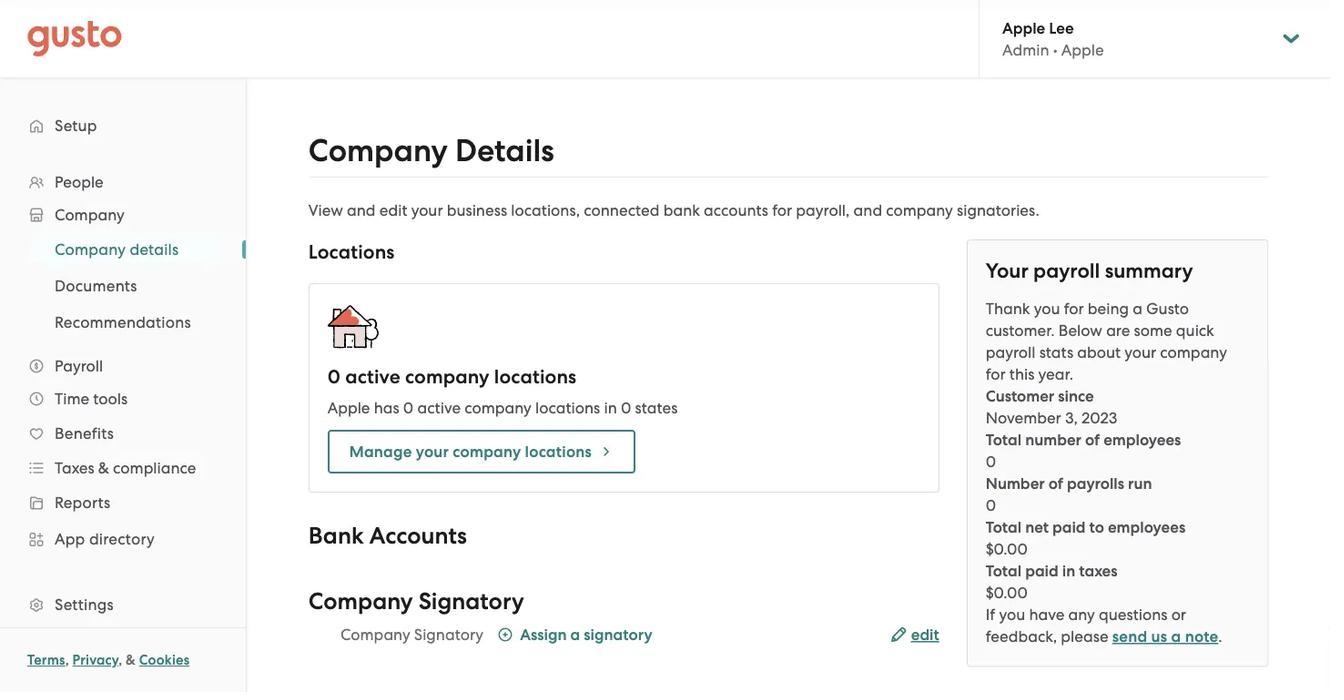 Task type: locate. For each thing, give the bounding box(es) containing it.
of
[[1086, 430, 1100, 449], [1049, 474, 1064, 493]]

company signatory
[[309, 588, 524, 616], [341, 626, 484, 644]]

1 horizontal spatial &
[[126, 652, 136, 669]]

locations up "apple has 0 active company locations in 0 states"
[[494, 366, 577, 388]]

2 vertical spatial for
[[986, 365, 1006, 383]]

0 horizontal spatial of
[[1049, 474, 1064, 493]]

and
[[347, 201, 376, 220], [854, 201, 883, 220]]

0 vertical spatial signatory
[[419, 588, 524, 616]]

0 active company locations
[[328, 366, 577, 388]]

a
[[1133, 300, 1143, 318], [571, 625, 581, 644], [1172, 628, 1182, 646]]

you inside the thank you for being a gusto customer. below are some quick payroll stats about your company for this year. customer since november 3, 2023 total number of employees 0 number of payrolls run 0 total net paid to employees $0.00 total paid in taxes $0.00
[[1035, 300, 1061, 318]]

0 vertical spatial employees
[[1104, 430, 1182, 449]]

number
[[1026, 430, 1082, 449]]

1 vertical spatial your
[[1125, 343, 1157, 362]]

directory
[[89, 530, 155, 548]]

1 vertical spatial company signatory
[[341, 626, 484, 644]]

terms , privacy , & cookies
[[27, 652, 190, 669]]

taxes
[[1080, 562, 1118, 580]]

in left "states" at bottom
[[604, 399, 617, 417]]

employees
[[1104, 430, 1182, 449], [1109, 518, 1186, 537]]

1 vertical spatial you
[[1000, 606, 1026, 624]]

reports
[[55, 494, 111, 512]]

locations for manage your company locations
[[525, 442, 592, 461]]

gusto
[[1147, 300, 1190, 318]]

taxes & compliance button
[[18, 452, 228, 485]]

about
[[1078, 343, 1121, 362]]

0 vertical spatial active
[[345, 366, 401, 388]]

1 vertical spatial &
[[126, 652, 136, 669]]

, left "cookies" "button"
[[119, 652, 122, 669]]

1 horizontal spatial you
[[1035, 300, 1061, 318]]

in left the taxes
[[1063, 562, 1076, 580]]

locations
[[494, 366, 577, 388], [536, 399, 601, 417], [525, 442, 592, 461]]

company button
[[18, 199, 228, 231]]

1 vertical spatial signatory
[[414, 626, 484, 644]]

1 horizontal spatial of
[[1086, 430, 1100, 449]]

1 horizontal spatial a
[[1133, 300, 1143, 318]]

$0.00 down net
[[986, 540, 1028, 558]]

total down november
[[986, 430, 1022, 449]]

list containing customer since
[[986, 385, 1250, 604]]

0 vertical spatial of
[[1086, 430, 1100, 449]]

benefits
[[55, 424, 114, 443]]

payroll up being
[[1034, 259, 1101, 283]]

1 vertical spatial in
[[1063, 562, 1076, 580]]

employees up run
[[1104, 430, 1182, 449]]

your
[[411, 201, 443, 220], [1125, 343, 1157, 362], [416, 442, 449, 461]]

your down some
[[1125, 343, 1157, 362]]

1 vertical spatial for
[[1065, 300, 1084, 318]]

you up customer. in the right top of the page
[[1035, 300, 1061, 318]]

apple for lee
[[1003, 18, 1046, 37]]

a inside button
[[571, 625, 581, 644]]

apple left the has
[[328, 399, 370, 417]]

0 horizontal spatial for
[[773, 201, 793, 220]]

2 , from the left
[[119, 652, 122, 669]]

1 vertical spatial payroll
[[986, 343, 1036, 362]]

1 horizontal spatial edit
[[912, 626, 940, 644]]

questions
[[1099, 606, 1168, 624]]

a right us
[[1172, 628, 1182, 646]]

for up below
[[1065, 300, 1084, 318]]

of down 2023 at right
[[1086, 430, 1100, 449]]

customer.
[[986, 322, 1055, 340]]

list
[[0, 166, 246, 692], [0, 231, 246, 341], [986, 385, 1250, 604]]

company details
[[309, 133, 555, 169]]

and right payroll,
[[854, 201, 883, 220]]

assign a signatory
[[520, 625, 653, 644]]

company
[[309, 133, 448, 169], [55, 206, 125, 224], [55, 240, 126, 259], [309, 588, 413, 616], [341, 626, 411, 644]]

since
[[1059, 387, 1095, 405]]

1 vertical spatial employees
[[1109, 518, 1186, 537]]

1 horizontal spatial active
[[418, 399, 461, 417]]

company up "apple has 0 active company locations in 0 states"
[[405, 366, 490, 388]]

1 vertical spatial apple
[[1062, 41, 1105, 59]]

details
[[130, 240, 179, 259]]

net
[[1026, 518, 1049, 537]]

, left privacy on the left of page
[[65, 652, 69, 669]]

accounts
[[370, 522, 467, 550]]

payroll
[[1034, 259, 1101, 283], [986, 343, 1036, 362]]

& inside dropdown button
[[98, 459, 109, 477]]

0 horizontal spatial &
[[98, 459, 109, 477]]

&
[[98, 459, 109, 477], [126, 652, 136, 669]]

0 vertical spatial apple
[[1003, 18, 1046, 37]]

a inside the thank you for being a gusto customer. below are some quick payroll stats about your company for this year. customer since november 3, 2023 total number of employees 0 number of payrolls run 0 total net paid to employees $0.00 total paid in taxes $0.00
[[1133, 300, 1143, 318]]

module__icon___slcit image
[[498, 628, 513, 642]]

1 vertical spatial paid
[[1026, 562, 1059, 580]]

1 vertical spatial edit
[[912, 626, 940, 644]]

2 vertical spatial apple
[[328, 399, 370, 417]]

to
[[1090, 518, 1105, 537]]

and right view
[[347, 201, 376, 220]]

manage your company locations
[[350, 442, 592, 461]]

2 total from the top
[[986, 518, 1022, 537]]

payroll down customer. in the right top of the page
[[986, 343, 1036, 362]]

0 vertical spatial edit
[[380, 201, 408, 220]]

2 and from the left
[[854, 201, 883, 220]]

send us a note .
[[1113, 628, 1223, 646]]

in inside the thank you for being a gusto customer. below are some quick payroll stats about your company for this year. customer since november 3, 2023 total number of employees 0 number of payrolls run 0 total net paid to employees $0.00 total paid in taxes $0.00
[[1063, 562, 1076, 580]]

a right assign
[[571, 625, 581, 644]]

company details link
[[33, 233, 228, 266]]

total left net
[[986, 518, 1022, 537]]

quick
[[1177, 322, 1215, 340]]

apple for has
[[328, 399, 370, 417]]

0 vertical spatial company signatory
[[309, 588, 524, 616]]

0 vertical spatial locations
[[494, 366, 577, 388]]

3,
[[1066, 409, 1078, 427]]

you
[[1035, 300, 1061, 318], [1000, 606, 1026, 624]]

payroll button
[[18, 350, 228, 383]]

active down 0 active company locations
[[418, 399, 461, 417]]

please
[[1062, 628, 1109, 646]]

you inside if you have any questions or feedback, please
[[1000, 606, 1026, 624]]

0 vertical spatial total
[[986, 430, 1022, 449]]

0 horizontal spatial you
[[1000, 606, 1026, 624]]

for left the this
[[986, 365, 1006, 383]]

$0.00
[[986, 540, 1028, 558], [986, 584, 1028, 602]]

3 total from the top
[[986, 562, 1022, 580]]

your right the manage
[[416, 442, 449, 461]]

1 horizontal spatial in
[[1063, 562, 1076, 580]]

or
[[1172, 606, 1187, 624]]

admin
[[1003, 41, 1050, 59]]

2 vertical spatial locations
[[525, 442, 592, 461]]

run
[[1129, 474, 1153, 493]]

accounts
[[704, 201, 769, 220]]

a up some
[[1133, 300, 1143, 318]]

stats
[[1040, 343, 1074, 362]]

1 vertical spatial $0.00
[[986, 584, 1028, 602]]

company down the 'quick'
[[1161, 343, 1228, 362]]

thank you for being a gusto customer. below are some quick payroll stats about your company for this year. customer since november 3, 2023 total number of employees 0 number of payrolls run 0 total net paid to employees $0.00 total paid in taxes $0.00
[[986, 300, 1228, 602]]

cookies button
[[139, 649, 190, 671]]

0 horizontal spatial and
[[347, 201, 376, 220]]

0 horizontal spatial a
[[571, 625, 581, 644]]

your payroll summary
[[986, 259, 1194, 283]]

documents
[[55, 277, 137, 295]]

total up if
[[986, 562, 1022, 580]]

paid left to on the bottom right of the page
[[1053, 518, 1086, 537]]

2 horizontal spatial a
[[1172, 628, 1182, 646]]

1 horizontal spatial and
[[854, 201, 883, 220]]

for left payroll,
[[773, 201, 793, 220]]

business
[[447, 201, 507, 220]]

& right taxes
[[98, 459, 109, 477]]

for
[[773, 201, 793, 220], [1065, 300, 1084, 318], [986, 365, 1006, 383]]

0 horizontal spatial ,
[[65, 652, 69, 669]]

employees down run
[[1109, 518, 1186, 537]]

you right if
[[1000, 606, 1026, 624]]

of left payrolls
[[1049, 474, 1064, 493]]

0 horizontal spatial apple
[[328, 399, 370, 417]]

0
[[328, 366, 341, 388], [403, 399, 414, 417], [621, 399, 632, 417], [986, 453, 997, 471], [986, 496, 997, 515]]

signatory
[[419, 588, 524, 616], [414, 626, 484, 644]]

company inside the thank you for being a gusto customer. below are some quick payroll stats about your company for this year. customer since november 3, 2023 total number of employees 0 number of payrolls run 0 total net paid to employees $0.00 total paid in taxes $0.00
[[1161, 343, 1228, 362]]

list containing company details
[[0, 231, 246, 341]]

you for if you have any questions or feedback, please
[[1000, 606, 1026, 624]]

company inside dropdown button
[[55, 206, 125, 224]]

signatory
[[584, 625, 653, 644]]

0 vertical spatial you
[[1035, 300, 1061, 318]]

paid down net
[[1026, 562, 1059, 580]]

locations left "states" at bottom
[[536, 399, 601, 417]]

2 horizontal spatial apple
[[1062, 41, 1105, 59]]

if
[[986, 606, 996, 624]]

setup
[[55, 117, 97, 135]]

1 vertical spatial of
[[1049, 474, 1064, 493]]

0 horizontal spatial edit
[[380, 201, 408, 220]]

recommendations
[[55, 313, 191, 332]]

1 vertical spatial total
[[986, 518, 1022, 537]]

signatory left module__icon___slcit at bottom left
[[414, 626, 484, 644]]

& left "cookies" "button"
[[126, 652, 136, 669]]

1 horizontal spatial ,
[[119, 652, 122, 669]]

active up the has
[[345, 366, 401, 388]]

$0.00 up if
[[986, 584, 1028, 602]]

locations down "apple has 0 active company locations in 0 states"
[[525, 442, 592, 461]]

edit inside edit button
[[912, 626, 940, 644]]

signatory up module__icon___slcit at bottom left
[[419, 588, 524, 616]]

this
[[1010, 365, 1035, 383]]

app directory link
[[18, 523, 228, 556]]

apple
[[1003, 18, 1046, 37], [1062, 41, 1105, 59], [328, 399, 370, 417]]

0 vertical spatial &
[[98, 459, 109, 477]]

list containing people
[[0, 166, 246, 692]]

your left business
[[411, 201, 443, 220]]

connected
[[584, 201, 660, 220]]

payroll inside the thank you for being a gusto customer. below are some quick payroll stats about your company for this year. customer since november 3, 2023 total number of employees 0 number of payrolls run 0 total net paid to employees $0.00 total paid in taxes $0.00
[[986, 343, 1036, 362]]

apple right •
[[1062, 41, 1105, 59]]

apple up admin
[[1003, 18, 1046, 37]]

0 horizontal spatial in
[[604, 399, 617, 417]]

people button
[[18, 166, 228, 199]]

0 vertical spatial $0.00
[[986, 540, 1028, 558]]

0 vertical spatial in
[[604, 399, 617, 417]]

1 horizontal spatial apple
[[1003, 18, 1046, 37]]

bank
[[664, 201, 700, 220]]

november
[[986, 409, 1062, 427]]

0 horizontal spatial active
[[345, 366, 401, 388]]

settings link
[[18, 588, 228, 621]]

gusto navigation element
[[0, 78, 246, 692]]

bank
[[309, 522, 364, 550]]

customer
[[986, 387, 1055, 405]]

benefits link
[[18, 417, 228, 450]]

2 vertical spatial total
[[986, 562, 1022, 580]]

edit
[[380, 201, 408, 220], [912, 626, 940, 644]]



Task type: vqa. For each thing, say whether or not it's contained in the screenshot.
the Privacy
yes



Task type: describe. For each thing, give the bounding box(es) containing it.
time
[[55, 390, 89, 408]]

edit button
[[892, 624, 940, 646]]

privacy link
[[72, 652, 119, 669]]

us
[[1152, 628, 1168, 646]]

locations for 0 active company locations
[[494, 366, 577, 388]]

1 , from the left
[[65, 652, 69, 669]]

locations,
[[511, 201, 580, 220]]

lee
[[1050, 18, 1074, 37]]

view
[[309, 201, 343, 220]]

signatories.
[[957, 201, 1040, 220]]

number
[[986, 474, 1045, 493]]

time tools
[[55, 390, 128, 408]]

documents link
[[33, 270, 228, 302]]

any
[[1069, 606, 1096, 624]]

terms link
[[27, 652, 65, 669]]

reports link
[[18, 486, 228, 519]]

send
[[1113, 628, 1148, 646]]

payroll
[[55, 357, 103, 375]]

1 and from the left
[[347, 201, 376, 220]]

2 horizontal spatial for
[[1065, 300, 1084, 318]]

0 vertical spatial paid
[[1053, 518, 1086, 537]]

2023
[[1082, 409, 1118, 427]]

states
[[635, 399, 678, 417]]

being
[[1088, 300, 1130, 318]]

0 vertical spatial payroll
[[1034, 259, 1101, 283]]

locations
[[309, 241, 395, 264]]

.
[[1219, 628, 1223, 646]]

people
[[55, 173, 104, 191]]

company up manage your company locations link
[[465, 399, 532, 417]]

privacy
[[72, 652, 119, 669]]

taxes & compliance
[[55, 459, 196, 477]]

summary
[[1106, 259, 1194, 283]]

app directory
[[55, 530, 155, 548]]

payroll,
[[796, 201, 850, 220]]

1 $0.00 from the top
[[986, 540, 1028, 558]]

home image
[[27, 20, 122, 57]]

company left signatories.
[[887, 201, 954, 220]]

apple lee admin • apple
[[1003, 18, 1105, 59]]

1 vertical spatial active
[[418, 399, 461, 417]]

0 vertical spatial your
[[411, 201, 443, 220]]

assign
[[520, 625, 567, 644]]

1 vertical spatial locations
[[536, 399, 601, 417]]

you for thank you for being a gusto customer. below are some quick payroll stats about your company for this year. customer since november 3, 2023 total number of employees 0 number of payrolls run 0 total net paid to employees $0.00 total paid in taxes $0.00
[[1035, 300, 1061, 318]]

details
[[455, 133, 555, 169]]

0 vertical spatial for
[[773, 201, 793, 220]]

your
[[986, 259, 1029, 283]]

cookies
[[139, 652, 190, 669]]

company details
[[55, 240, 179, 259]]

terms
[[27, 652, 65, 669]]

assign a signatory button
[[498, 624, 653, 648]]

2 vertical spatial your
[[416, 442, 449, 461]]

manage your company locations link
[[328, 430, 636, 474]]

has
[[374, 399, 400, 417]]

2 $0.00 from the top
[[986, 584, 1028, 602]]

1 horizontal spatial for
[[986, 365, 1006, 383]]

if you have any questions or feedback, please
[[986, 606, 1187, 646]]

company down "apple has 0 active company locations in 0 states"
[[453, 442, 521, 461]]

your inside the thank you for being a gusto customer. below are some quick payroll stats about your company for this year. customer since november 3, 2023 total number of employees 0 number of payrolls run 0 total net paid to employees $0.00 total paid in taxes $0.00
[[1125, 343, 1157, 362]]

compliance
[[113, 459, 196, 477]]

send us a note link
[[1113, 628, 1219, 646]]

setup link
[[18, 109, 228, 142]]

manage
[[350, 442, 412, 461]]

settings
[[55, 596, 114, 614]]

payrolls
[[1067, 474, 1125, 493]]

feedback,
[[986, 628, 1058, 646]]

recommendations link
[[33, 306, 228, 339]]

are
[[1107, 322, 1131, 340]]

bank accounts
[[309, 522, 467, 550]]

taxes
[[55, 459, 94, 477]]

year.
[[1039, 365, 1074, 383]]

•
[[1054, 41, 1058, 59]]

view and edit your business locations, connected bank accounts for payroll, and company signatories.
[[309, 201, 1040, 220]]

time tools button
[[18, 383, 228, 415]]

note
[[1186, 628, 1219, 646]]

thank
[[986, 300, 1031, 318]]

1 total from the top
[[986, 430, 1022, 449]]

app
[[55, 530, 85, 548]]

some
[[1135, 322, 1173, 340]]

apple has 0 active company locations in 0 states
[[328, 399, 678, 417]]



